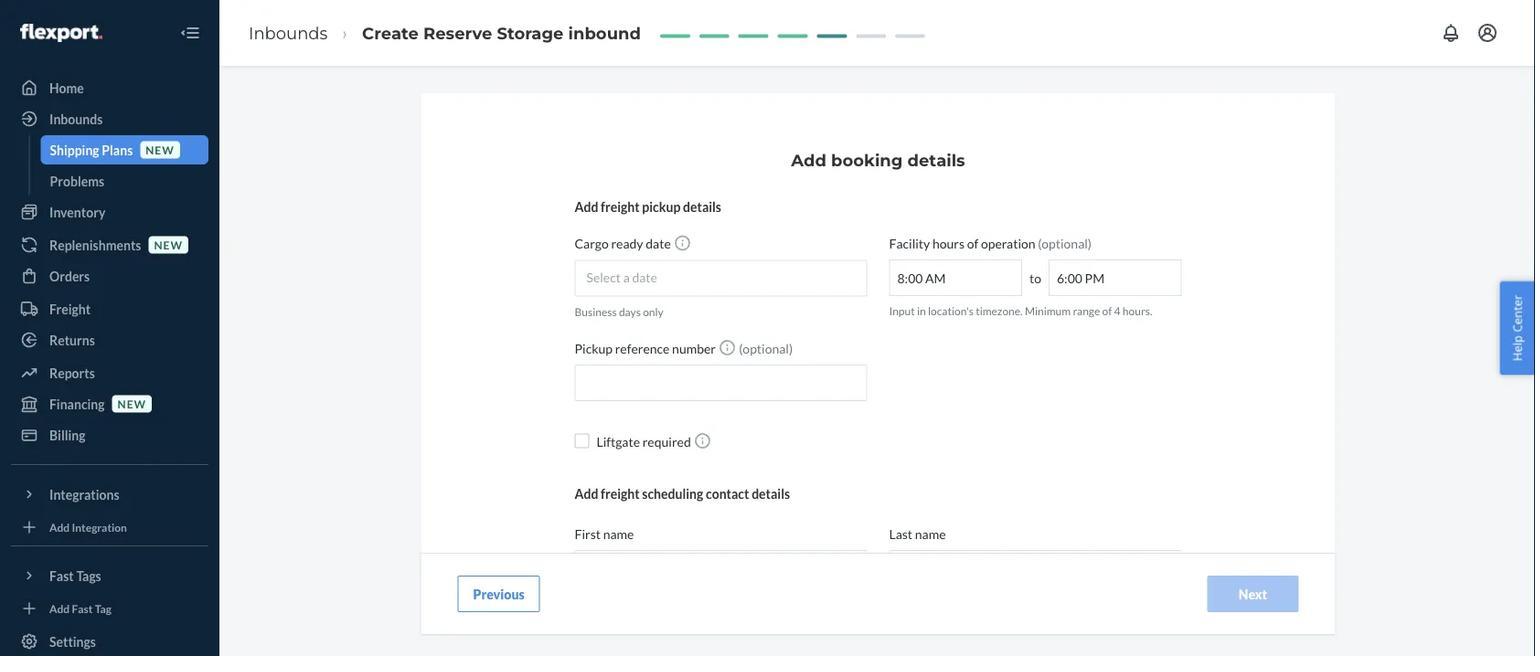 Task type: vqa. For each thing, say whether or not it's contained in the screenshot.
the Last name
yes



Task type: describe. For each thing, give the bounding box(es) containing it.
previous button
[[458, 576, 540, 613]]

open account menu image
[[1477, 22, 1499, 44]]

days
[[619, 305, 641, 318]]

facility hours of operation (optional)
[[890, 236, 1092, 251]]

center
[[1510, 295, 1526, 333]]

home link
[[11, 73, 209, 102]]

input
[[890, 305, 915, 318]]

liftgate required
[[597, 434, 691, 449]]

date for cargo ready date
[[646, 236, 671, 252]]

hours
[[933, 236, 965, 251]]

ready
[[611, 236, 644, 252]]

settings link
[[11, 627, 209, 657]]

pickup
[[642, 199, 681, 214]]

only
[[643, 305, 664, 318]]

1 vertical spatial fast
[[72, 602, 93, 616]]

business
[[575, 305, 617, 318]]

2 vertical spatial details
[[752, 486, 790, 502]]

plans
[[102, 142, 133, 158]]

inbounds inside breadcrumbs navigation
[[249, 23, 328, 43]]

home
[[49, 80, 84, 96]]

flexport logo image
[[20, 24, 102, 42]]

inbound
[[569, 23, 641, 43]]

input in location's timezone. minimum range of 4 hours.
[[890, 305, 1153, 318]]

booking
[[831, 150, 903, 170]]

location's
[[928, 305, 974, 318]]

business days only
[[575, 305, 664, 318]]

add freight pickup details
[[575, 199, 722, 214]]

a
[[623, 270, 630, 285]]

settings
[[49, 634, 96, 650]]

in
[[917, 305, 926, 318]]

inventory link
[[11, 198, 209, 227]]

shipping
[[50, 142, 99, 158]]

breadcrumbs navigation
[[234, 6, 656, 60]]

freight link
[[11, 295, 209, 324]]

next button
[[1208, 576, 1299, 613]]

0 horizontal spatial inbounds link
[[11, 104, 209, 134]]

0 vertical spatial of
[[967, 236, 979, 251]]

operation
[[981, 236, 1036, 251]]

pickup
[[575, 341, 613, 356]]

close navigation image
[[179, 22, 201, 44]]

0 horizontal spatial details
[[683, 199, 722, 214]]

add integration
[[49, 521, 127, 534]]

integration
[[72, 521, 127, 534]]

select a date
[[587, 270, 658, 285]]

freight for pickup
[[601, 199, 640, 214]]

billing link
[[11, 421, 209, 450]]

name for last name
[[915, 527, 946, 542]]

required
[[643, 434, 691, 449]]

reference
[[615, 341, 670, 356]]

add fast tag
[[49, 602, 112, 616]]

1 (702) 123-4567 telephone field
[[575, 637, 868, 657]]

help center button
[[1501, 281, 1536, 375]]

last
[[890, 527, 913, 542]]

pickup reference number
[[575, 341, 716, 356]]

returns
[[49, 332, 95, 348]]

billing
[[49, 428, 86, 443]]

storage
[[497, 23, 564, 43]]

last name
[[890, 527, 946, 542]]

select
[[587, 270, 621, 285]]

united states: + 1 image
[[614, 654, 620, 657]]

new for shipping plans
[[146, 143, 174, 156]]

add for add fast tag
[[49, 602, 70, 616]]

next
[[1239, 587, 1268, 602]]

reports link
[[11, 359, 209, 388]]

timezone.
[[976, 305, 1023, 318]]



Task type: locate. For each thing, give the bounding box(es) containing it.
(optional)
[[1038, 236, 1092, 251], [737, 341, 793, 356]]

add booking details
[[792, 150, 966, 170]]

fast inside dropdown button
[[49, 568, 74, 584]]

0 vertical spatial inbounds link
[[249, 23, 328, 43]]

add integration link
[[11, 517, 209, 539]]

freight up cargo ready date
[[601, 199, 640, 214]]

fast tags button
[[11, 562, 209, 591]]

date for select a date
[[632, 270, 658, 285]]

2 vertical spatial new
[[118, 397, 146, 411]]

(optional) right operation on the right top of the page
[[1038, 236, 1092, 251]]

add freight scheduling contact details
[[575, 486, 790, 502]]

1 name from the left
[[603, 527, 634, 542]]

scheduling
[[642, 486, 704, 502]]

fast left tags
[[49, 568, 74, 584]]

1 vertical spatial new
[[154, 238, 183, 251]]

0 horizontal spatial name
[[603, 527, 634, 542]]

0 horizontal spatial inbounds
[[49, 111, 103, 127]]

new right plans
[[146, 143, 174, 156]]

add left booking
[[792, 150, 827, 170]]

0 vertical spatial date
[[646, 236, 671, 252]]

new
[[146, 143, 174, 156], [154, 238, 183, 251], [118, 397, 146, 411]]

new up orders link
[[154, 238, 183, 251]]

2 name from the left
[[915, 527, 946, 542]]

0 vertical spatial fast
[[49, 568, 74, 584]]

0 horizontal spatial of
[[967, 236, 979, 251]]

of left 4
[[1103, 305, 1113, 318]]

details right pickup
[[683, 199, 722, 214]]

2 freight from the top
[[601, 486, 640, 502]]

liftgate
[[597, 434, 640, 449]]

0 vertical spatial details
[[908, 150, 966, 170]]

name
[[603, 527, 634, 542], [915, 527, 946, 542]]

previous
[[473, 587, 525, 602]]

fast
[[49, 568, 74, 584], [72, 602, 93, 616]]

of
[[967, 236, 979, 251], [1103, 305, 1113, 318]]

first name
[[575, 527, 634, 542]]

freight
[[601, 199, 640, 214], [601, 486, 640, 502]]

new for replenishments
[[154, 238, 183, 251]]

date
[[646, 236, 671, 252], [632, 270, 658, 285]]

add left integration in the bottom of the page
[[49, 521, 70, 534]]

range
[[1073, 305, 1101, 318]]

cargo ready date
[[575, 236, 671, 252]]

replenishments
[[49, 237, 141, 253]]

0 vertical spatial new
[[146, 143, 174, 156]]

add inside add integration link
[[49, 521, 70, 534]]

add
[[792, 150, 827, 170], [575, 199, 599, 214], [575, 486, 599, 502], [49, 521, 70, 534], [49, 602, 70, 616]]

freight
[[49, 301, 91, 317]]

inbounds link
[[249, 23, 328, 43], [11, 104, 209, 134]]

0 vertical spatial (optional)
[[1038, 236, 1092, 251]]

add up cargo
[[575, 199, 599, 214]]

1 vertical spatial (optional)
[[737, 341, 793, 356]]

hours.
[[1123, 305, 1153, 318]]

help
[[1510, 336, 1526, 362]]

name right first
[[603, 527, 634, 542]]

2 horizontal spatial details
[[908, 150, 966, 170]]

1 horizontal spatial inbounds link
[[249, 23, 328, 43]]

contact
[[706, 486, 750, 502]]

None text field
[[1049, 260, 1182, 296]]

freight for scheduling
[[601, 486, 640, 502]]

1 vertical spatial details
[[683, 199, 722, 214]]

details right booking
[[908, 150, 966, 170]]

(optional) right number
[[737, 341, 793, 356]]

new down reports 'link'
[[118, 397, 146, 411]]

financing
[[49, 397, 105, 412]]

1 freight from the top
[[601, 199, 640, 214]]

new for financing
[[118, 397, 146, 411]]

1 vertical spatial inbounds
[[49, 111, 103, 127]]

1 horizontal spatial of
[[1103, 305, 1113, 318]]

None text field
[[890, 260, 1023, 296], [575, 365, 868, 402], [575, 551, 868, 587], [890, 551, 1182, 587], [890, 637, 1182, 657], [890, 260, 1023, 296], [575, 365, 868, 402], [575, 551, 868, 587], [890, 551, 1182, 587], [890, 637, 1182, 657]]

reports
[[49, 365, 95, 381]]

details right contact
[[752, 486, 790, 502]]

create reserve storage inbound
[[362, 23, 641, 43]]

1 vertical spatial of
[[1103, 305, 1113, 318]]

add up settings
[[49, 602, 70, 616]]

add fast tag link
[[11, 598, 209, 620]]

1 horizontal spatial name
[[915, 527, 946, 542]]

integrations
[[49, 487, 119, 503]]

of right hours
[[967, 236, 979, 251]]

freight up first name
[[601, 486, 640, 502]]

problems link
[[41, 166, 209, 196]]

date right the ready
[[646, 236, 671, 252]]

add up first
[[575, 486, 599, 502]]

details
[[908, 150, 966, 170], [683, 199, 722, 214], [752, 486, 790, 502]]

problems
[[50, 173, 104, 189]]

add for add booking details
[[792, 150, 827, 170]]

1 horizontal spatial inbounds
[[249, 23, 328, 43]]

name right last at the right
[[915, 527, 946, 542]]

add for add integration
[[49, 521, 70, 534]]

1 vertical spatial freight
[[601, 486, 640, 502]]

open notifications image
[[1441, 22, 1463, 44]]

facility
[[890, 236, 930, 251]]

returns link
[[11, 326, 209, 355]]

fast left the 'tag'
[[72, 602, 93, 616]]

1 vertical spatial inbounds link
[[11, 104, 209, 134]]

fast tags
[[49, 568, 101, 584]]

add inside add fast tag link
[[49, 602, 70, 616]]

help center
[[1510, 295, 1526, 362]]

first
[[575, 527, 601, 542]]

None checkbox
[[575, 434, 590, 449]]

1 vertical spatial date
[[632, 270, 658, 285]]

add for add freight scheduling contact details
[[575, 486, 599, 502]]

date right a
[[632, 270, 658, 285]]

0 vertical spatial inbounds
[[249, 23, 328, 43]]

orders
[[49, 268, 90, 284]]

create
[[362, 23, 419, 43]]

tags
[[76, 568, 101, 584]]

inbounds
[[249, 23, 328, 43], [49, 111, 103, 127]]

minimum
[[1025, 305, 1071, 318]]

integrations button
[[11, 480, 209, 509]]

cargo
[[575, 236, 609, 252]]

reserve
[[424, 23, 492, 43]]

4
[[1115, 305, 1121, 318]]

shipping plans
[[50, 142, 133, 158]]

0 vertical spatial freight
[[601, 199, 640, 214]]

inbounds link inside breadcrumbs navigation
[[249, 23, 328, 43]]

name for first name
[[603, 527, 634, 542]]

1 horizontal spatial (optional)
[[1038, 236, 1092, 251]]

orders link
[[11, 262, 209, 291]]

tag
[[95, 602, 112, 616]]

add for add freight pickup details
[[575, 199, 599, 214]]

1 horizontal spatial details
[[752, 486, 790, 502]]

inventory
[[49, 204, 106, 220]]

number
[[672, 341, 716, 356]]

0 horizontal spatial (optional)
[[737, 341, 793, 356]]



